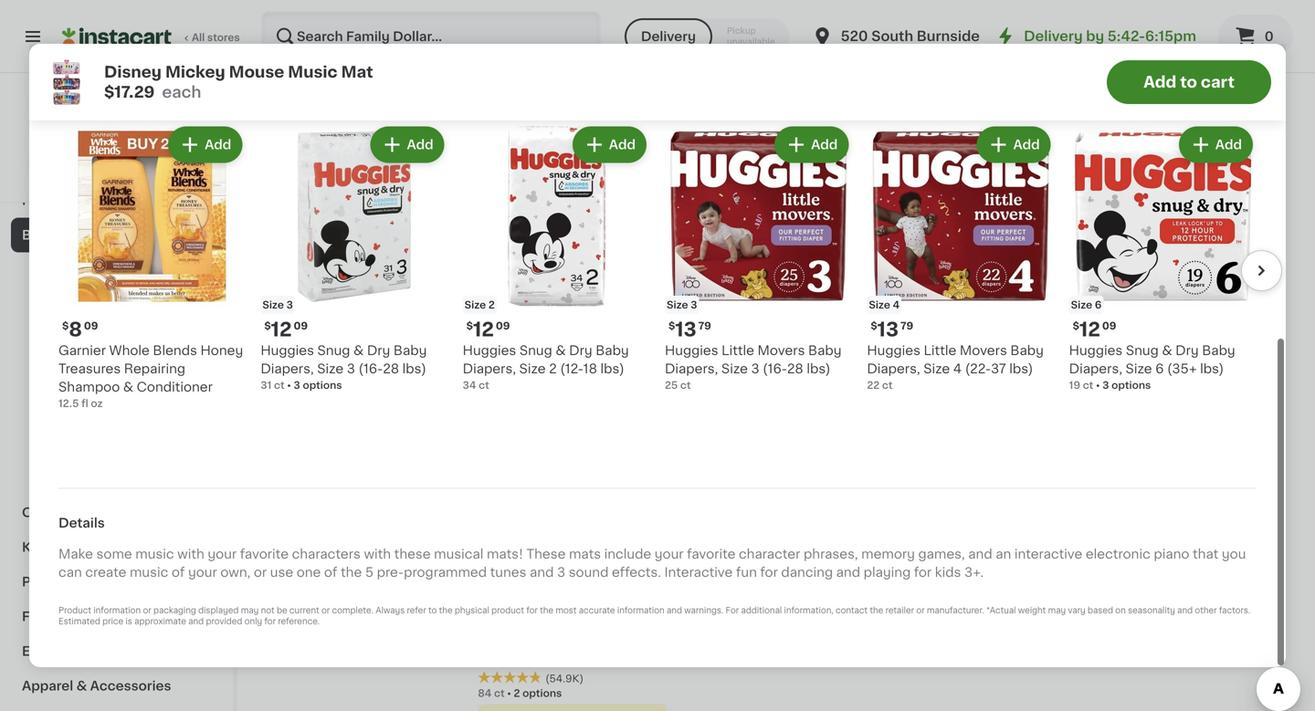 Task type: vqa. For each thing, say whether or not it's contained in the screenshot.
right Lily's
no



Task type: locate. For each thing, give the bounding box(es) containing it.
1 horizontal spatial see eligible items
[[1126, 354, 1242, 367]]

or
[[254, 566, 267, 579], [143, 607, 151, 615], [322, 607, 330, 615], [917, 607, 925, 615]]

1 28 from the left
[[787, 362, 804, 375]]

0 horizontal spatial diaper
[[608, 636, 651, 649]]

(54.9k) for 32
[[749, 293, 788, 303]]

ct inside kidgets girl's training pants - 4t-5t 56 ct
[[494, 272, 504, 282]]

movers for 28
[[758, 344, 805, 357]]

to inside button
[[1180, 74, 1198, 90]]

diapers, down 46 ct
[[261, 362, 314, 375]]

•
[[915, 290, 919, 300], [287, 380, 291, 390], [1096, 380, 1100, 390], [507, 689, 511, 699]]

1 vertical spatial eligible
[[1154, 354, 1202, 367]]

(54.9k) down pampers swaddlers diaper size 2
[[546, 674, 584, 684]]

and down packaging
[[188, 618, 204, 626]]

pampers down product in the bottom left of the page
[[478, 636, 535, 649]]

favorite up use
[[240, 548, 289, 561]]

5 disney minnie buddy sip
[[274, 593, 435, 630]]

12 for huggies snug & dry baby diapers, size 6 (35+ lbs)
[[1080, 320, 1101, 339]]

see eligible items down 84 ct 2 options
[[718, 332, 835, 345]]

movers inside huggies little movers baby diapers, size 4 (22-37 lbs) 22 ct
[[960, 344, 1007, 357]]

lbs) inside the huggies snug & dry baby diapers, size 2 (12-18 lbs) 34 ct
[[601, 362, 625, 375]]

refer
[[407, 607, 426, 615]]

these
[[394, 548, 431, 561]]

with up pre-
[[364, 548, 391, 561]]

mat
[[341, 64, 373, 80]]

2 up 84 ct • 2 options
[[508, 654, 516, 667]]

spo
[[1187, 76, 1212, 89]]

accessories
[[90, 680, 171, 693]]

diapers & wipes
[[33, 298, 139, 311]]

product group containing 33
[[274, 13, 463, 301]]

0 vertical spatial items
[[798, 332, 835, 345]]

1 horizontal spatial for
[[726, 607, 739, 615]]

1 horizontal spatial request button
[[1192, 18, 1273, 51]]

add button for garnier whole blends honey treasures repairing shampoo & conditioner
[[170, 128, 241, 161]]

1 vertical spatial for
[[726, 607, 739, 615]]

$ for conditioner
[[62, 321, 69, 331]]

disney up "$17.29"
[[104, 64, 162, 80]]

diaper inside pampers swaddlers diaper size 2
[[608, 636, 651, 649]]

12 down the 26 at the top of page
[[1080, 320, 1101, 339]]

dry inside the huggies snug & dry baby diapers, size 2 (12-18 lbs) 34 ct
[[569, 344, 593, 357]]

$8 up pampers swaddlers diaper size 3 in the right top of the page
[[1183, 238, 1197, 248]]

12.5
[[58, 399, 79, 409]]

1 vertical spatial 19
[[1069, 380, 1081, 390]]

it
[[80, 58, 89, 71]]

diaper for pampers swaddlers diaper size 3
[[1220, 254, 1263, 267]]

huggies inside huggies snug & dry baby diapers, size 6 (35+ lbs) 19 ct • 3 options
[[1069, 344, 1123, 357]]

lists link
[[11, 83, 222, 119]]

1 vertical spatial size 2
[[480, 573, 510, 583]]

whole
[[109, 344, 150, 357]]

dry down (2.87k)
[[367, 344, 390, 357]]

pampers inside pampers swaddlers diaper size 3
[[1090, 254, 1147, 267]]

0 vertical spatial see eligible items
[[718, 332, 835, 345]]

and
[[969, 548, 993, 561], [530, 566, 554, 579], [836, 566, 861, 579], [667, 607, 682, 615], [1178, 607, 1193, 615], [188, 618, 204, 626]]

newborn up the size 4
[[812, 254, 870, 267]]

add for huggies little movers baby diapers, size 3 (16-28 lbs)
[[811, 138, 838, 151]]

1 spend $40, save $8 from the left
[[687, 238, 789, 248]]

items down pampers swaddlers newborn diapers size 0 at right top
[[798, 332, 835, 345]]

0 horizontal spatial $ 13 79
[[669, 320, 711, 339]]

1 lbs) from the left
[[807, 362, 831, 375]]

0 horizontal spatial with
[[177, 548, 204, 561]]

2 horizontal spatial dry
[[1176, 344, 1199, 357]]

pampers down $ 32 79
[[682, 254, 739, 267]]

huggies down likely at the right top of the page
[[1069, 344, 1123, 357]]

see eligible items button down 84 ct 2 options
[[682, 323, 871, 354]]

product group containing 8
[[58, 123, 246, 411]]

12 down 46
[[271, 320, 292, 339]]

size 2 for pampers swaddlers diaper size 2
[[480, 573, 510, 583]]

huggies inside the huggies snug & dry baby diapers, size 2 (12-18 lbs) 34 ct
[[463, 344, 516, 357]]

2 save from the left
[[1157, 238, 1181, 248]]

supplies up create
[[76, 541, 133, 554]]

2 28 from the left
[[383, 362, 399, 375]]

25
[[665, 380, 678, 390]]

diapers, inside huggies snug & dry baby diapers, size 6 (35+ lbs) 19 ct • 3 options
[[1069, 362, 1123, 375]]

1 dry from the left
[[367, 344, 390, 357]]

& right the food at the left of page
[[106, 368, 116, 380]]

see down 84 ct 2 options
[[718, 332, 743, 345]]

1 $40, from the left
[[723, 238, 747, 248]]

baby inside huggies little snugglers baby diapers, size 1 (8-14 lbs), newborn diapers 84 ct • 3 options
[[886, 254, 919, 267]]

12
[[1100, 212, 1121, 231], [271, 320, 292, 339], [473, 320, 494, 339], [1080, 320, 1101, 339]]

1 horizontal spatial newborn
[[916, 273, 975, 285]]

2 snug from the left
[[520, 344, 552, 357]]

size inside huggies little movers baby diapers, size 4 (22-37 lbs) 22 ct
[[924, 362, 950, 375]]

delivery for delivery
[[641, 30, 696, 43]]

12 for spend $40, save $8
[[1100, 212, 1121, 231]]

2 13 from the left
[[878, 320, 899, 339]]

service type group
[[625, 18, 790, 55]]

12 down 56
[[473, 320, 494, 339]]

make
[[58, 548, 93, 561]]

item carousel region
[[33, 116, 1283, 444]]

4 down lbs),
[[893, 300, 900, 310]]

79 up pampers swaddlers newborn diapers size 0 at right top
[[719, 213, 732, 223]]

1 vertical spatial 32
[[488, 593, 513, 613]]

training inside kidgets girl's training pants - 4t-5t 56 ct
[[566, 236, 617, 249]]

diapers up the 8
[[33, 298, 83, 311]]

0 horizontal spatial 84
[[478, 689, 492, 699]]

see eligible items down 'stock'
[[1126, 354, 1242, 367]]

1 horizontal spatial 0–newborn
[[888, 192, 949, 202]]

dry inside huggies snug & dry baby diapers, size 6 (35+ lbs) 19 ct • 3 options
[[1176, 344, 1199, 357]]

3 snug from the left
[[1126, 344, 1159, 357]]

on
[[1116, 607, 1126, 615]]

huggies inside "huggies little movers baby diapers, size 3 (16-28 lbs) 25 ct"
[[665, 344, 719, 357]]

0 horizontal spatial eligible
[[746, 332, 795, 345]]

0 horizontal spatial request
[[1001, 28, 1057, 41]]

eligible down 'stock'
[[1154, 354, 1202, 367]]

to up sip
[[428, 607, 437, 615]]

options inside huggies snug & dry baby diapers, size 3 (16-28 lbs) 31 ct • 3 options
[[303, 380, 342, 390]]

0 button
[[1219, 15, 1293, 58]]

request button left by
[[988, 18, 1069, 51]]

4 inside huggies little movers baby diapers, size 4 (22-37 lbs) 22 ct
[[953, 362, 962, 375]]

characters
[[292, 548, 361, 561]]

1 horizontal spatial eligible
[[1154, 354, 1202, 367]]

pampers inside pampers swaddlers diaper size 2
[[478, 636, 535, 649]]

honey
[[200, 344, 243, 357]]

training inside pampers easy ups training underwear girls size 7 5t-6t
[[397, 236, 448, 249]]

musical
[[434, 548, 484, 561]]

$ inside $ 32 79
[[685, 213, 692, 223]]

0 vertical spatial newborn
[[812, 254, 870, 267]]

& down (2.87k)
[[354, 344, 364, 357]]

$ 13 79
[[669, 320, 711, 339], [871, 320, 914, 339]]

0 horizontal spatial (54.9k)
[[546, 674, 584, 684]]

2 horizontal spatial size 3
[[1091, 192, 1122, 202]]

wipes
[[100, 298, 139, 311]]

huggies inside huggies snug & dry baby diapers, size 3 (16-28 lbs) 31 ct • 3 options
[[261, 344, 314, 357]]

diapers down 1
[[978, 273, 1028, 285]]

supplies down some
[[103, 576, 160, 589]]

of down characters
[[324, 566, 337, 579]]

1 may from the left
[[241, 607, 259, 615]]

swaddlers up 84 ct 2 options
[[742, 254, 809, 267]]

baby toys
[[33, 402, 100, 415]]

1 movers from the left
[[758, 344, 805, 357]]

$40, for 32
[[723, 238, 747, 248]]

0 horizontal spatial newborn
[[812, 254, 870, 267]]

eligible for 12
[[1154, 354, 1202, 367]]

lbs)
[[807, 362, 831, 375], [403, 362, 426, 375], [601, 362, 625, 375], [1010, 362, 1033, 375], [1200, 362, 1224, 375]]

0 horizontal spatial 19
[[516, 213, 528, 223]]

diapers inside huggies little snugglers baby diapers, size 1 (8-14 lbs), newborn diapers 84 ct • 3 options
[[978, 273, 1028, 285]]

delivery button
[[625, 18, 712, 55]]

13 down the size 4
[[878, 320, 899, 339]]

$ 8 09
[[62, 320, 98, 339]]

lbs) inside huggies snug & dry baby diapers, size 3 (16-28 lbs) 31 ct • 3 options
[[403, 362, 426, 375]]

56
[[478, 272, 491, 282]]

of right out
[[1161, 325, 1171, 336]]

2 lbs) from the left
[[403, 362, 426, 375]]

one
[[297, 566, 321, 579]]

79 for spend $40, save $8
[[719, 213, 732, 223]]

& down drinks
[[123, 381, 133, 394]]

(16- inside huggies snug & dry baby diapers, size 3 (16-28 lbs) 31 ct • 3 options
[[359, 362, 383, 375]]

0 vertical spatial diaper
[[1220, 254, 1263, 267]]

huggies up the 34
[[463, 344, 516, 357]]

1 $ 12 09 from the left
[[264, 320, 308, 339]]

snug inside the huggies snug & dry baby diapers, size 2 (12-18 lbs) 34 ct
[[520, 344, 552, 357]]

lbs) inside huggies snug & dry baby diapers, size 6 (35+ lbs) 19 ct • 3 options
[[1200, 362, 1224, 375]]

lbs) for huggies little movers baby diapers, size 3 (16-28 lbs)
[[807, 362, 831, 375]]

size 2 down mats!
[[480, 573, 510, 583]]

little inside huggies little movers baby diapers, size 4 (22-37 lbs) 22 ct
[[924, 344, 957, 357]]

0 horizontal spatial see
[[718, 332, 743, 345]]

options inside huggies little snugglers baby diapers, size 1 (8-14 lbs), newborn diapers 84 ct • 3 options
[[931, 290, 970, 300]]

request button up nsored
[[1192, 18, 1273, 51]]

oz
[[91, 399, 103, 409]]

2 (16- from the left
[[359, 362, 383, 375]]

0 horizontal spatial items
[[798, 332, 835, 345]]

mats
[[569, 548, 601, 561]]

price
[[102, 618, 123, 626]]

spend $40, save $8 down 69
[[1095, 238, 1197, 248]]

2 movers from the left
[[960, 344, 1007, 357]]

to left cart
[[1180, 74, 1198, 90]]

all stores link
[[62, 11, 241, 62]]

music down some
[[130, 566, 168, 579]]

size inside huggies little snugglers baby diapers, size 1 (8-14 lbs), newborn diapers 84 ct • 3 options
[[979, 254, 1005, 267]]

1 $8 from the left
[[776, 238, 789, 248]]

ct inside huggies snug & dry baby diapers, size 6 (35+ lbs) 19 ct • 3 options
[[1083, 380, 1094, 390]]

2 horizontal spatial diapers
[[978, 273, 1028, 285]]

1 training from the left
[[397, 236, 448, 249]]

view pricing policy
[[62, 158, 160, 168]]

2 $8 from the left
[[1183, 238, 1197, 248]]

3 lbs) from the left
[[601, 362, 625, 375]]

79 inside $ 32 79
[[719, 213, 732, 223]]

0 horizontal spatial save
[[749, 238, 773, 248]]

09 up huggies little snugglers baby diapers, size 1 (8-14 lbs), newborn diapers 84 ct • 3 options
[[919, 213, 933, 223]]

1 vertical spatial 84
[[682, 307, 696, 317]]

0 horizontal spatial 0–newborn
[[684, 192, 745, 202]]

size 6
[[1071, 300, 1102, 310]]

add for kidgets girl's training pants - 4t-5t
[[626, 28, 653, 41]]

1 horizontal spatial diapers
[[682, 272, 732, 285]]

huggies inside huggies little movers baby diapers, size 4 (22-37 lbs) 22 ct
[[867, 344, 921, 357]]

0 vertical spatial 0
[[1265, 30, 1274, 43]]

party & gift supplies
[[22, 576, 160, 589]]

diapers, up the 34
[[463, 362, 516, 375]]

$8 up pampers swaddlers newborn diapers size 0 at right top
[[776, 238, 789, 248]]

snug for 2
[[520, 344, 552, 357]]

movers down 84 ct 2 options
[[758, 344, 805, 357]]

& right the 8
[[82, 333, 93, 346]]

bottles & formula
[[33, 333, 148, 346]]

0 horizontal spatial favorite
[[240, 548, 289, 561]]

09
[[919, 213, 933, 223], [84, 321, 98, 331], [294, 321, 308, 331], [496, 321, 510, 331], [1102, 321, 1117, 331]]

1 horizontal spatial 13
[[878, 320, 899, 339]]

& right apparel on the left bottom of page
[[76, 680, 87, 693]]

09 down 46 ct
[[294, 321, 308, 331]]

dry inside huggies snug & dry baby diapers, size 3 (16-28 lbs) 31 ct • 3 options
[[367, 344, 390, 357]]

movers up (22-
[[960, 344, 1007, 357]]

3 inside make some music with your favorite characters with these musical mats! these mats include your favorite character phrases, memory games,  and an interactive electronic piano that you can create music of your own, or use one of the 5 pre-programmed tunes and 3 sound effects. interactive fun for dancing and playing for kids 3+.
[[557, 566, 566, 579]]

09 for huggies snug & dry baby diapers, size 2 (12-18 lbs)
[[496, 321, 510, 331]]

$ 13 79 down the size 4
[[871, 320, 914, 339]]

2 information from the left
[[617, 607, 665, 615]]

28 inside huggies snug & dry baby diapers, size 3 (16-28 lbs) 31 ct • 3 options
[[383, 362, 399, 375]]

$
[[685, 213, 692, 223], [889, 213, 896, 223], [1093, 213, 1100, 223], [62, 321, 69, 331], [669, 321, 675, 331], [264, 321, 271, 331], [466, 321, 473, 331], [871, 321, 878, 331], [1073, 321, 1080, 331]]

1 $ 13 79 from the left
[[669, 320, 711, 339]]

pampers up underwear
[[274, 236, 331, 249]]

create
[[85, 566, 126, 579]]

size 2 inside item carousel region
[[465, 300, 495, 310]]

add for garnier whole blends honey treasures repairing shampoo & conditioner
[[205, 138, 231, 151]]

add for huggies snug & dry baby diapers, size 6 (35+ lbs)
[[1216, 138, 1242, 151]]

(54.9k) down pampers swaddlers diaper size 3 in the right top of the page
[[1157, 293, 1195, 303]]

add inside button
[[1144, 74, 1177, 90]]

1 snug from the left
[[317, 344, 350, 357]]

12 left 69
[[1100, 212, 1121, 231]]

huggies up 22
[[867, 344, 921, 357]]

None search field
[[261, 11, 601, 62]]

items right (35+
[[1205, 354, 1242, 367]]

32 down "tunes"
[[488, 593, 513, 613]]

13
[[675, 320, 697, 339], [878, 320, 899, 339]]

1 horizontal spatial spend
[[1095, 238, 1129, 248]]

swaddlers down the most
[[538, 636, 605, 649]]

2 $ 13 79 from the left
[[871, 320, 914, 339]]

2 spend $40, save $8 from the left
[[1095, 238, 1197, 248]]

blends
[[153, 344, 197, 357]]

5 up 'reference.'
[[284, 593, 297, 612]]

2 0–newborn from the left
[[888, 192, 949, 202]]

1 horizontal spatial 32
[[692, 212, 717, 231]]

0 vertical spatial supplies
[[76, 541, 133, 554]]

little inside huggies little snugglers baby diapers, size 1 (8-14 lbs), newborn diapers 84 ct • 3 options
[[942, 236, 975, 249]]

0 horizontal spatial spend $40, save $8
[[687, 238, 789, 248]]

snug for 3
[[317, 344, 350, 357]]

size 3 up 25
[[667, 300, 697, 310]]

dry for (16-
[[367, 344, 390, 357]]

0 horizontal spatial $40,
[[723, 238, 747, 248]]

79 down lbs),
[[901, 321, 914, 331]]

1 horizontal spatial save
[[1157, 238, 1181, 248]]

18
[[583, 362, 597, 375]]

diapers, inside huggies snug & dry baby diapers, size 3 (16-28 lbs) 31 ct • 3 options
[[261, 362, 314, 375]]

mats!
[[487, 548, 523, 561]]

2 dry from the left
[[569, 344, 593, 357]]

$ 12 09 down 46 ct
[[264, 320, 308, 339]]

or up approximate
[[143, 607, 151, 615]]

1 horizontal spatial 4
[[953, 362, 962, 375]]

0 vertical spatial 4
[[893, 300, 900, 310]]

holiday
[[22, 159, 73, 172]]

2 request from the left
[[1205, 28, 1261, 41]]

pampers inside pampers swaddlers newborn diapers size 0
[[682, 254, 739, 267]]

save for 32
[[749, 238, 773, 248]]

for left kids
[[914, 566, 932, 579]]

$ 13 79 for huggies little movers baby diapers, size 4 (22-37 lbs)
[[871, 320, 914, 339]]

1 horizontal spatial training
[[566, 236, 617, 249]]

0 vertical spatial to
[[1180, 74, 1198, 90]]

may
[[241, 607, 259, 615], [1048, 607, 1066, 615]]

disney inside 5 disney minnie buddy sip
[[274, 618, 319, 630]]

5 lbs) from the left
[[1200, 362, 1224, 375]]

pampers inside pampers easy ups training underwear girls size 7 5t-6t
[[274, 236, 331, 249]]

1 horizontal spatial see
[[1126, 354, 1151, 367]]

09 inside $ 31 09
[[919, 213, 933, 223]]

diapers inside pampers swaddlers newborn diapers size 0
[[682, 272, 732, 285]]

baby health care
[[33, 264, 146, 276]]

see down out
[[1126, 354, 1151, 367]]

1 horizontal spatial items
[[1205, 354, 1242, 367]]

79 down 84 ct 2 options
[[699, 321, 711, 331]]

0 horizontal spatial movers
[[758, 344, 805, 357]]

0 vertical spatial music
[[135, 548, 174, 561]]

size 3 for 12
[[262, 300, 293, 310]]

0 vertical spatial 19
[[516, 213, 528, 223]]

estimated
[[58, 618, 100, 626]]

$ 12 09 down 56
[[466, 320, 510, 339]]

huggies little snugglers baby diapers, size 1 (8-14 lbs), newborn diapers 84 ct • 3 options
[[886, 236, 1050, 300]]

$ 12 09 for huggies snug & dry baby diapers, size 6 (35+ lbs)
[[1073, 320, 1117, 339]]

the left the retailer
[[870, 607, 884, 615]]

(54.9k) down pampers swaddlers newborn diapers size 0 at right top
[[749, 293, 788, 303]]

1 vertical spatial 0
[[765, 272, 774, 285]]

0 vertical spatial see
[[718, 332, 743, 345]]

for
[[760, 566, 778, 579], [914, 566, 932, 579], [526, 607, 538, 615], [264, 618, 276, 626]]

$ 32 79
[[685, 212, 732, 231]]

out
[[1141, 325, 1158, 336]]

520
[[841, 30, 868, 43]]

1 horizontal spatial information
[[617, 607, 665, 615]]

size inside pampers swaddlers diaper size 2
[[478, 654, 504, 667]]

79 for huggies little movers baby diapers, size 3 (16-28 lbs)
[[699, 321, 711, 331]]

19 inside huggies snug & dry baby diapers, size 6 (35+ lbs) 19 ct • 3 options
[[1069, 380, 1081, 390]]

& left gift
[[61, 576, 71, 589]]

displayed
[[198, 607, 239, 615]]

1 horizontal spatial 84
[[682, 307, 696, 317]]

& inside garnier whole blends honey treasures repairing shampoo & conditioner 12.5 fl oz
[[123, 381, 133, 394]]

delivery inside button
[[641, 30, 696, 43]]

music right some
[[135, 548, 174, 561]]

eligible down 84 ct 2 options
[[746, 332, 795, 345]]

baby toys link
[[11, 391, 222, 426]]

the
[[341, 566, 362, 579], [439, 607, 453, 615], [540, 607, 554, 615], [870, 607, 884, 615]]

huggies up 25
[[665, 344, 719, 357]]

2 spend from the left
[[1095, 238, 1129, 248]]

28 inside "huggies little movers baby diapers, size 3 (16-28 lbs) 25 ct"
[[787, 362, 804, 375]]

the down characters
[[341, 566, 362, 579]]

1 vertical spatial items
[[1205, 354, 1242, 367]]

0 horizontal spatial swaddlers
[[538, 636, 605, 649]]

2 horizontal spatial 84
[[886, 290, 900, 300]]

1 horizontal spatial request
[[1205, 28, 1261, 41]]

(54.9k)
[[749, 293, 788, 303], [1157, 293, 1195, 303], [546, 674, 584, 684]]

4 lbs) from the left
[[1010, 362, 1033, 375]]

3 $ 12 09 from the left
[[1073, 320, 1117, 339]]

2 left the (12-
[[549, 362, 557, 375]]

formula
[[96, 333, 148, 346]]

fl
[[81, 399, 88, 409]]

1 vertical spatial diaper
[[608, 636, 651, 649]]

huggies for 3
[[261, 344, 314, 357]]

dry up the (12-
[[569, 344, 593, 357]]

lbs) for huggies snug & dry baby diapers, size 6 (35+ lbs)
[[1200, 362, 1224, 375]]

1 horizontal spatial (16-
[[763, 362, 787, 375]]

size 2 for huggies snug & dry baby diapers, size 2 (12-18 lbs)
[[465, 300, 495, 310]]

& inside huggies snug & dry baby diapers, size 3 (16-28 lbs) 31 ct • 3 options
[[354, 344, 364, 357]]

likely out of stock
[[1108, 325, 1203, 336]]

1 horizontal spatial snug
[[520, 344, 552, 357]]

1 horizontal spatial spend $40, save $8
[[1095, 238, 1197, 248]]

5t-
[[420, 254, 442, 267]]

2 horizontal spatial of
[[1161, 325, 1171, 336]]

that
[[1193, 548, 1219, 561]]

craft
[[80, 507, 114, 519]]

2 horizontal spatial swaddlers
[[1150, 254, 1217, 267]]

information up price
[[93, 607, 141, 615]]

0 horizontal spatial 5
[[284, 593, 297, 612]]

1 save from the left
[[749, 238, 773, 248]]

1 horizontal spatial $ 13 79
[[871, 320, 914, 339]]

1 horizontal spatial diaper
[[1220, 254, 1263, 267]]

add button for huggies little movers baby diapers, size 3 (16-28 lbs)
[[777, 128, 847, 161]]

each
[[162, 84, 201, 100]]

0 horizontal spatial diapers
[[33, 298, 83, 311]]

3 dry from the left
[[1176, 344, 1199, 357]]

0 horizontal spatial $8
[[776, 238, 789, 248]]

2 horizontal spatial $ 12 09
[[1073, 320, 1117, 339]]

$ 12 09
[[264, 320, 308, 339], [466, 320, 510, 339], [1073, 320, 1117, 339]]

17 button
[[682, 394, 871, 651]]

0 horizontal spatial 6
[[1095, 300, 1102, 310]]

$ 12 09 for huggies snug & dry baby diapers, size 3 (16-28 lbs)
[[264, 320, 308, 339]]

1 horizontal spatial movers
[[960, 344, 1007, 357]]

1 with from the left
[[177, 548, 204, 561]]

0 vertical spatial 84
[[886, 290, 900, 300]]

delivery by 5:42-6:15pm link
[[995, 26, 1197, 48]]

32 up pampers swaddlers newborn diapers size 0 at right top
[[692, 212, 717, 231]]

size 2 down 56
[[465, 300, 495, 310]]

0 horizontal spatial 0
[[765, 272, 774, 285]]

programmed
[[404, 566, 487, 579]]

underwear
[[274, 254, 344, 267]]

5
[[365, 566, 374, 579], [284, 593, 297, 612]]

1 spend from the left
[[687, 238, 721, 248]]

swaddlers inside pampers swaddlers newborn diapers size 0
[[742, 254, 809, 267]]

$ inside $ 8 09
[[62, 321, 69, 331]]

spend $40, save $8 for 32
[[687, 238, 789, 248]]

picked for you
[[58, 73, 208, 92]]

$ 12 09 for huggies snug & dry baby diapers, size 2 (12-18 lbs)
[[466, 320, 510, 339]]

lbs) inside huggies little movers baby diapers, size 4 (22-37 lbs) 22 ct
[[1010, 362, 1033, 375]]

1 (16- from the left
[[763, 362, 787, 375]]

0 horizontal spatial (16-
[[359, 362, 383, 375]]

$40, for 12
[[1131, 238, 1154, 248]]

2 $40, from the left
[[1131, 238, 1154, 248]]

dry for (35+
[[1176, 344, 1199, 357]]

1 horizontal spatial delivery
[[1024, 30, 1083, 43]]

$ 13 79 down 84 ct 2 options
[[669, 320, 711, 339]]

see for 12
[[1126, 354, 1151, 367]]

add for huggies snug & dry baby diapers, size 3 (16-28 lbs)
[[407, 138, 434, 151]]

520 south burnside avenue button
[[812, 11, 1036, 62]]

your up interactive on the bottom of the page
[[655, 548, 684, 561]]

diapers, up 22
[[867, 362, 920, 375]]

1 vertical spatial see
[[1126, 354, 1151, 367]]

1 vertical spatial newborn
[[916, 273, 975, 285]]

0–newborn up $ 31 09
[[888, 192, 949, 202]]

2 inside the huggies snug & dry baby diapers, size 2 (12-18 lbs) 34 ct
[[549, 362, 557, 375]]

2 $ 12 09 from the left
[[466, 320, 510, 339]]

1 vertical spatial 4
[[953, 362, 962, 375]]

physical
[[455, 607, 489, 615]]

1 horizontal spatial $40,
[[1131, 238, 1154, 248]]

may up only
[[241, 607, 259, 615]]

& up the (12-
[[556, 344, 566, 357]]

$ for 37
[[871, 321, 878, 331]]

09 inside $ 8 09
[[84, 321, 98, 331]]

1 13 from the left
[[675, 320, 697, 339]]

gift
[[74, 576, 100, 589]]

1 horizontal spatial 79
[[719, 213, 732, 223]]

view
[[62, 158, 87, 168]]

0 horizontal spatial see eligible items button
[[682, 323, 871, 354]]

baby inside huggies snug & dry baby diapers, size 6 (35+ lbs) 19 ct • 3 options
[[1202, 344, 1236, 357]]

(16- down 84 ct 2 options
[[763, 362, 787, 375]]

lbs) inside "huggies little movers baby diapers, size 3 (16-28 lbs) 25 ct"
[[807, 362, 831, 375]]

pampers swaddlers diaper size 3
[[1090, 254, 1263, 285]]

product group
[[274, 13, 463, 301], [478, 13, 667, 284], [682, 13, 871, 354], [886, 13, 1075, 325], [1090, 13, 1279, 376], [58, 123, 246, 411], [261, 123, 448, 393], [463, 123, 650, 393], [665, 123, 853, 393], [867, 123, 1055, 393], [1069, 123, 1257, 393], [478, 394, 667, 712]]

diaper for pampers swaddlers diaper size 2
[[608, 636, 651, 649]]

see eligible items button for 32
[[682, 323, 871, 354]]

favorite up interactive on the bottom of the page
[[687, 548, 736, 561]]

2 training from the left
[[566, 236, 617, 249]]

seasonality
[[1128, 607, 1176, 615]]

the inside make some music with your favorite characters with these musical mats! these mats include your favorite character phrases, memory games,  and an interactive electronic piano that you can create music of your own, or use one of the 5 pre-programmed tunes and 3 sound effects. interactive fun for dancing and playing for kids 3+.
[[341, 566, 362, 579]]

ct inside huggies little movers baby diapers, size 4 (22-37 lbs) 22 ct
[[882, 380, 893, 390]]

0 vertical spatial size 2
[[465, 300, 495, 310]]

stock
[[1174, 325, 1203, 336]]

diaper inside pampers swaddlers diaper size 3
[[1220, 254, 1263, 267]]

swaddlers for 12
[[1150, 254, 1217, 267]]

add button
[[387, 18, 458, 51], [591, 18, 662, 51], [795, 18, 866, 51], [170, 128, 241, 161], [372, 128, 443, 161], [574, 128, 645, 161], [777, 128, 847, 161], [979, 128, 1049, 161], [1181, 128, 1251, 161]]

request
[[1001, 28, 1057, 41], [1205, 28, 1261, 41]]

pre-
[[377, 566, 404, 579]]

0 vertical spatial for
[[133, 73, 166, 92]]

0–newborn up $ 32 79
[[684, 192, 745, 202]]

2 may from the left
[[1048, 607, 1066, 615]]

84 inside huggies little snugglers baby diapers, size 1 (8-14 lbs), newborn diapers 84 ct • 3 options
[[886, 290, 900, 300]]

kitchen supplies link
[[11, 530, 222, 565]]

0 horizontal spatial request button
[[988, 18, 1069, 51]]

1 horizontal spatial to
[[1180, 74, 1198, 90]]

holiday essentials link
[[11, 148, 222, 183]]

huggies for 6
[[1069, 344, 1123, 357]]

1 horizontal spatial swaddlers
[[742, 254, 809, 267]]

1 vertical spatial see eligible items
[[1126, 354, 1242, 367]]

provided
[[206, 618, 242, 626]]

6:15pm
[[1145, 30, 1197, 43]]

0 horizontal spatial see eligible items
[[718, 332, 835, 345]]

$ 12 09 down the 26 at the top of page
[[1073, 320, 1117, 339]]

see
[[718, 332, 743, 345], [1126, 354, 1151, 367]]

instacart logo image
[[62, 26, 172, 48]]

size 3 up '$ 12 69'
[[1091, 192, 1122, 202]]

shampoo
[[58, 381, 120, 394]]

spend $40, save $8 down $ 32 79
[[687, 238, 789, 248]]

1 0–newborn from the left
[[684, 192, 745, 202]]

size inside the huggies snug & dry baby diapers, size 2 (12-18 lbs) 34 ct
[[519, 362, 546, 375]]

1 horizontal spatial may
[[1048, 607, 1066, 615]]

diapers, down $ 31 09
[[922, 254, 976, 267]]

lbs) for huggies little movers baby diapers, size 4 (22-37 lbs)
[[1010, 362, 1033, 375]]

0 vertical spatial eligible
[[746, 332, 795, 345]]

1 horizontal spatial 5
[[365, 566, 374, 579]]

these
[[527, 548, 566, 561]]

1 horizontal spatial 28
[[787, 362, 804, 375]]



Task type: describe. For each thing, give the bounding box(es) containing it.
kidgets girl's training pants - 4t-5t 56 ct
[[478, 236, 665, 282]]

$8 for 32
[[776, 238, 789, 248]]

(54.9k) for 12
[[1157, 293, 1195, 303]]

1 information from the left
[[93, 607, 141, 615]]

conditioner
[[137, 381, 213, 394]]

only
[[245, 618, 262, 626]]

12 for huggies snug & dry baby diapers, size 3 (16-28 lbs)
[[271, 320, 292, 339]]

toys
[[69, 402, 100, 415]]

1 horizontal spatial of
[[324, 566, 337, 579]]

13 for huggies little movers baby diapers, size 3 (16-28 lbs)
[[675, 320, 697, 339]]

pampers for underwear
[[274, 236, 331, 249]]

again
[[92, 58, 128, 71]]

0–newborn for 31
[[888, 192, 949, 202]]

drinks
[[119, 368, 160, 380]]

and up 3+.
[[969, 548, 993, 561]]

see eligible items button for 12
[[1090, 345, 1279, 376]]

0 inside button
[[1265, 30, 1274, 43]]

ct inside "huggies little movers baby diapers, size 3 (16-28 lbs) 25 ct"
[[680, 380, 691, 390]]

3 inside huggies little snugglers baby diapers, size 1 (8-14 lbs), newborn diapers 84 ct • 3 options
[[922, 290, 928, 300]]

you
[[1222, 548, 1246, 561]]

$ for (35+
[[1073, 321, 1080, 331]]

interactive
[[665, 566, 733, 579]]

little for 4
[[924, 344, 957, 357]]

5 inside make some music with your favorite characters with these musical mats! these mats include your favorite character phrases, memory games,  and an interactive electronic piano that you can create music of your own, or use one of the 5 pre-programmed tunes and 3 sound effects. interactive fun for dancing and playing for kids 3+.
[[365, 566, 374, 579]]

diapers & wipes link
[[11, 287, 222, 322]]

3 inside huggies snug & dry baby diapers, size 6 (35+ lbs) 19 ct • 3 options
[[1103, 380, 1109, 390]]

eligible for 32
[[746, 332, 795, 345]]

product information or packaging displayed may not be current or complete. always refer to the physical product for the most accurate information and warnings. for additional information, contact the retailer or manufacturer. *actual weight may vary based on seasonality and other factors. estimated price is approximate and provided only for reference.
[[58, 607, 1251, 626]]

information,
[[784, 607, 834, 615]]

baby inside huggies snug & dry baby diapers, size 3 (16-28 lbs) 31 ct • 3 options
[[394, 344, 427, 357]]

• inside huggies little snugglers baby diapers, size 1 (8-14 lbs), newborn diapers 84 ct • 3 options
[[915, 290, 919, 300]]

& inside the bottles & formula link
[[82, 333, 93, 346]]

electronic
[[1086, 548, 1151, 561]]

0 vertical spatial 32
[[692, 212, 717, 231]]

39
[[312, 213, 325, 223]]

size inside pampers easy ups training underwear girls size 7 5t-6t
[[380, 254, 407, 267]]

22
[[867, 380, 880, 390]]

stores
[[207, 32, 240, 42]]

1 vertical spatial supplies
[[103, 576, 160, 589]]

add button for kidgets girl's training pants - 4t-5t
[[591, 18, 662, 51]]

dancing
[[781, 566, 833, 579]]

holiday essentials
[[22, 159, 143, 172]]

2 down pampers swaddlers diaper size 2
[[514, 689, 520, 699]]

add button for huggies snug & dry baby diapers, size 2 (12-18 lbs)
[[574, 128, 645, 161]]

$ 12 69
[[1093, 212, 1137, 231]]

all stores
[[192, 32, 240, 42]]

see eligible items for 12
[[1126, 354, 1242, 367]]

31 inside huggies snug & dry baby diapers, size 3 (16-28 lbs) 31 ct • 3 options
[[261, 380, 272, 390]]

add for pampers easy ups training underwear girls size 7 5t-6t
[[422, 28, 449, 41]]

add for huggies snug & dry baby diapers, size 2 (12-18 lbs)
[[609, 138, 636, 151]]

for down not
[[264, 618, 276, 626]]

09 for garnier whole blends honey treasures repairing shampoo & conditioner
[[84, 321, 98, 331]]

6 inside huggies snug & dry baby diapers, size 6 (35+ lbs) 19 ct • 3 options
[[1156, 362, 1164, 375]]

(16- inside "huggies little movers baby diapers, size 3 (16-28 lbs) 25 ct"
[[763, 362, 787, 375]]

0 inside pampers swaddlers newborn diapers size 0
[[765, 272, 774, 285]]

size 3 for 13
[[667, 300, 697, 310]]

baby food & drinks
[[33, 368, 160, 380]]

1 horizontal spatial 31
[[896, 212, 917, 231]]

13 for huggies little movers baby diapers, size 4 (22-37 lbs)
[[878, 320, 899, 339]]

add to cart button
[[1107, 60, 1272, 104]]

and down phrases,
[[836, 566, 861, 579]]

baby link
[[11, 218, 222, 253]]

7
[[410, 254, 417, 267]]

save for 12
[[1157, 238, 1181, 248]]

factors.
[[1219, 607, 1251, 615]]

1 request from the left
[[1001, 28, 1057, 41]]

the left physical
[[439, 607, 453, 615]]

for right product in the bottom left of the page
[[526, 607, 538, 615]]

• inside huggies snug & dry baby diapers, size 6 (35+ lbs) 19 ct • 3 options
[[1096, 380, 1100, 390]]

diapers, inside huggies little movers baby diapers, size 4 (22-37 lbs) 22 ct
[[867, 362, 920, 375]]

mickey
[[165, 64, 225, 80]]

huggies for 2
[[463, 344, 516, 357]]

tunes
[[490, 566, 527, 579]]

1
[[1009, 254, 1014, 267]]

reference.
[[278, 618, 320, 626]]

pampers swaddlers newborn diapers size 0
[[682, 254, 870, 285]]

pampers for size
[[682, 254, 739, 267]]

84 for 84 ct 2 options
[[682, 307, 696, 317]]

mouse
[[229, 64, 284, 80]]

health
[[69, 264, 112, 276]]

details
[[58, 517, 105, 530]]

or right current
[[322, 607, 330, 615]]

baby inside the huggies snug & dry baby diapers, size 2 (12-18 lbs) 34 ct
[[596, 344, 629, 357]]

0–newborn for spend $40, save $8
[[684, 192, 745, 202]]

swaddlers inside pampers swaddlers diaper size 2
[[538, 636, 605, 649]]

options inside huggies snug & dry baby diapers, size 6 (35+ lbs) 19 ct • 3 options
[[1112, 380, 1151, 390]]

movers for 37
[[960, 344, 1007, 357]]

24
[[488, 212, 514, 231]]

huggies snug & dry baby diapers, size 2 (12-18 lbs) 34 ct
[[463, 344, 629, 390]]

packaging
[[153, 607, 196, 615]]

0 horizontal spatial of
[[172, 566, 185, 579]]

spend $40, save $8 for 12
[[1095, 238, 1197, 248]]

add for huggies little movers baby diapers, size 4 (22-37 lbs)
[[1013, 138, 1040, 151]]

spend for 32
[[687, 238, 721, 248]]

little for 1
[[942, 236, 975, 249]]

ct inside the huggies snug & dry baby diapers, size 2 (12-18 lbs) 34 ct
[[479, 380, 489, 390]]

phrases,
[[804, 548, 858, 561]]

disney mickey mouse music mat $17.29 each
[[104, 64, 373, 100]]

interactive
[[1015, 548, 1083, 561]]

baby health care link
[[11, 253, 222, 287]]

cart
[[1201, 74, 1235, 90]]

and left 17
[[667, 607, 682, 615]]

79 for huggies little movers baby diapers, size 4 (22-37 lbs)
[[901, 321, 914, 331]]

5 inside 5 disney minnie buddy sip
[[284, 593, 297, 612]]

effects.
[[612, 566, 661, 579]]

by
[[1086, 30, 1104, 43]]

picked
[[58, 73, 128, 92]]

pampers for 2
[[478, 636, 535, 649]]

2 down mats!
[[504, 573, 510, 583]]

dry for (12-
[[569, 344, 593, 357]]

100%
[[47, 176, 74, 186]]

girl's
[[531, 236, 563, 249]]

family dollar logo image
[[99, 95, 134, 130]]

size inside huggies snug & dry baby diapers, size 6 (35+ lbs) 19 ct • 3 options
[[1126, 362, 1152, 375]]

& inside huggies snug & dry baby diapers, size 6 (35+ lbs) 19 ct • 3 options
[[1162, 344, 1173, 357]]

and down these
[[530, 566, 554, 579]]

music
[[288, 64, 338, 80]]

dollar
[[120, 136, 159, 149]]

delivery by 5:42-6:15pm
[[1024, 30, 1197, 43]]

see for 32
[[718, 332, 743, 345]]

& inside the huggies snug & dry baby diapers, size 2 (12-18 lbs) 34 ct
[[556, 344, 566, 357]]

12 for huggies snug & dry baby diapers, size 2 (12-18 lbs)
[[473, 320, 494, 339]]

for inside product information or packaging displayed may not be current or complete. always refer to the physical product for the most accurate information and warnings. for additional information, contact the retailer or manufacturer. *actual weight may vary based on seasonality and other factors. estimated price is approximate and provided only for reference.
[[726, 607, 739, 615]]

or right the retailer
[[917, 607, 925, 615]]

and left other
[[1178, 607, 1193, 615]]

$ for (16-
[[264, 321, 271, 331]]

you
[[170, 73, 208, 92]]

is
[[126, 618, 132, 626]]

0 horizontal spatial for
[[133, 73, 166, 92]]

use
[[270, 566, 293, 579]]

product
[[492, 607, 524, 615]]

size inside huggies snug & dry baby diapers, size 3 (16-28 lbs) 31 ct • 3 options
[[317, 362, 344, 375]]

add button for huggies snug & dry baby diapers, size 6 (35+ lbs)
[[1181, 128, 1251, 161]]

include
[[604, 548, 651, 561]]

add button for huggies little movers baby diapers, size 4 (22-37 lbs)
[[979, 128, 1049, 161]]

baby inside "huggies little movers baby diapers, size 3 (16-28 lbs) 25 ct"
[[808, 344, 842, 357]]

0 vertical spatial 6
[[1095, 300, 1102, 310]]

for down character
[[760, 566, 778, 579]]

• inside huggies snug & dry baby diapers, size 3 (16-28 lbs) 31 ct • 3 options
[[287, 380, 291, 390]]

swaddlers for 32
[[742, 254, 809, 267]]

2 inside pampers swaddlers diaper size 2
[[508, 654, 516, 667]]

huggies for (8-
[[886, 236, 939, 249]]

product group containing 24
[[478, 13, 667, 284]]

snug for 6
[[1126, 344, 1159, 357]]

size inside "huggies little movers baby diapers, size 3 (16-28 lbs) 25 ct"
[[722, 362, 748, 375]]

2 up "huggies little movers baby diapers, size 3 (16-28 lbs) 25 ct"
[[718, 307, 724, 317]]

little for 3
[[722, 344, 754, 357]]

5:42-
[[1108, 30, 1145, 43]]

spend for 12
[[1095, 238, 1129, 248]]

$8 for 12
[[1183, 238, 1197, 248]]

0 horizontal spatial 32
[[488, 593, 513, 613]]

pampers for 3
[[1090, 254, 1147, 267]]

add button for pampers easy ups training underwear girls size 7 5t-6t
[[387, 18, 458, 51]]

newborn inside pampers swaddlers newborn diapers size 0
[[812, 254, 870, 267]]

ct inside huggies little snugglers baby diapers, size 1 (8-14 lbs), newborn diapers 84 ct • 3 options
[[902, 290, 913, 300]]

weight
[[1018, 607, 1046, 615]]

2 favorite from the left
[[687, 548, 736, 561]]

size 4
[[869, 300, 900, 310]]

diapers, inside huggies little snugglers baby diapers, size 1 (8-14 lbs), newborn diapers 84 ct • 3 options
[[922, 254, 976, 267]]

size 3 for spend $40, save $8
[[1091, 192, 1122, 202]]

your up the own,
[[208, 548, 237, 561]]

items for 12
[[1205, 354, 1242, 367]]

19 inside the 24 19
[[516, 213, 528, 223]]

& inside baby food & drinks link
[[106, 368, 116, 380]]

5t
[[499, 254, 516, 267]]

09 for huggies little snugglers baby diapers, size 1 (8-14 lbs), newborn diapers
[[919, 213, 933, 223]]

$ 31 09
[[889, 212, 933, 231]]

floral
[[22, 611, 58, 623]]

09 for huggies snug & dry baby diapers, size 3 (16-28 lbs)
[[294, 321, 308, 331]]

items for 32
[[798, 332, 835, 345]]

product group containing 31
[[886, 13, 1075, 325]]

lbs),
[[886, 273, 913, 285]]

$ for 28
[[669, 321, 675, 331]]

kids
[[935, 566, 961, 579]]

office & craft
[[22, 507, 114, 519]]

apparel & accessories
[[22, 680, 171, 693]]

games,
[[919, 548, 965, 561]]

size inside pampers swaddlers diaper size 3
[[1090, 273, 1116, 285]]

or inside make some music with your favorite characters with these musical mats! these mats include your favorite character phrases, memory games,  and an interactive electronic piano that you can create music of your own, or use one of the 5 pre-programmed tunes and 3 sound effects. interactive fun for dancing and playing for kids 3+.
[[254, 566, 267, 579]]

avenue
[[983, 30, 1036, 43]]

care
[[115, 264, 146, 276]]

fun
[[736, 566, 757, 579]]

your left the own,
[[188, 566, 217, 579]]

2 with from the left
[[364, 548, 391, 561]]

& inside diapers & wipes link
[[86, 298, 96, 311]]

3 inside "huggies little movers baby diapers, size 3 (16-28 lbs) 25 ct"
[[751, 362, 760, 375]]

delivery for delivery by 5:42-6:15pm
[[1024, 30, 1083, 43]]

09 for huggies snug & dry baby diapers, size 6 (35+ lbs)
[[1102, 321, 1117, 331]]

household
[[22, 194, 94, 207]]

retailer
[[886, 607, 914, 615]]

diapers, inside "huggies little movers baby diapers, size 3 (16-28 lbs) 25 ct"
[[665, 362, 718, 375]]

diapers, inside the huggies snug & dry baby diapers, size 2 (12-18 lbs) 34 ct
[[463, 362, 516, 375]]

office & craft link
[[11, 496, 222, 530]]

newborn inside huggies little snugglers baby diapers, size 1 (8-14 lbs), newborn diapers 84 ct • 3 options
[[916, 273, 975, 285]]

to inside product information or packaging displayed may not be current or complete. always refer to the physical product for the most accurate information and warnings. for additional information, contact the retailer or manufacturer. *actual weight may vary based on seasonality and other factors. estimated price is approximate and provided only for reference.
[[428, 607, 437, 615]]

disney inside disney mickey mouse music mat $17.29 each
[[104, 64, 162, 80]]

(35+
[[1167, 362, 1197, 375]]

3 inside pampers swaddlers diaper size 3
[[1119, 273, 1128, 285]]

electronics
[[22, 645, 97, 658]]

33 39
[[284, 212, 325, 231]]

huggies for (16-
[[665, 344, 719, 357]]

& inside apparel & accessories "link"
[[76, 680, 87, 693]]

$ inside $ 31 09
[[889, 213, 896, 223]]

huggies for (22-
[[867, 344, 921, 357]]

2 request button from the left
[[1192, 18, 1273, 51]]

4t-
[[478, 254, 499, 267]]

26
[[1090, 307, 1103, 317]]

84 for 84 ct • 2 options
[[478, 689, 492, 699]]

1 request button from the left
[[988, 18, 1069, 51]]

buy it again link
[[11, 46, 222, 83]]

& inside party & gift supplies link
[[61, 576, 71, 589]]

1 favorite from the left
[[240, 548, 289, 561]]

& inside office & craft link
[[67, 507, 77, 519]]

buddy
[[369, 618, 411, 630]]

size inside pampers swaddlers newborn diapers size 0
[[735, 272, 762, 285]]

-
[[660, 236, 665, 249]]

apparel
[[22, 680, 73, 693]]

$ 13 79 for huggies little movers baby diapers, size 3 (16-28 lbs)
[[669, 320, 711, 339]]

the left the most
[[540, 607, 554, 615]]

$ for (12-
[[466, 321, 473, 331]]

add button for huggies snug & dry baby diapers, size 3 (16-28 lbs)
[[372, 128, 443, 161]]

essentials
[[76, 159, 143, 172]]

see eligible items for 32
[[718, 332, 835, 345]]

buy
[[51, 58, 77, 71]]

1 vertical spatial music
[[130, 566, 168, 579]]

ct inside huggies snug & dry baby diapers, size 3 (16-28 lbs) 31 ct • 3 options
[[274, 380, 285, 390]]

33
[[284, 212, 310, 231]]

baby inside huggies little movers baby diapers, size 4 (22-37 lbs) 22 ct
[[1011, 344, 1044, 357]]

2 down 56
[[489, 300, 495, 310]]

17
[[692, 593, 712, 612]]

baby food & drinks link
[[11, 357, 222, 391]]

$ inside '$ 12 69'
[[1093, 213, 1100, 223]]

kitchen
[[22, 541, 73, 554]]



